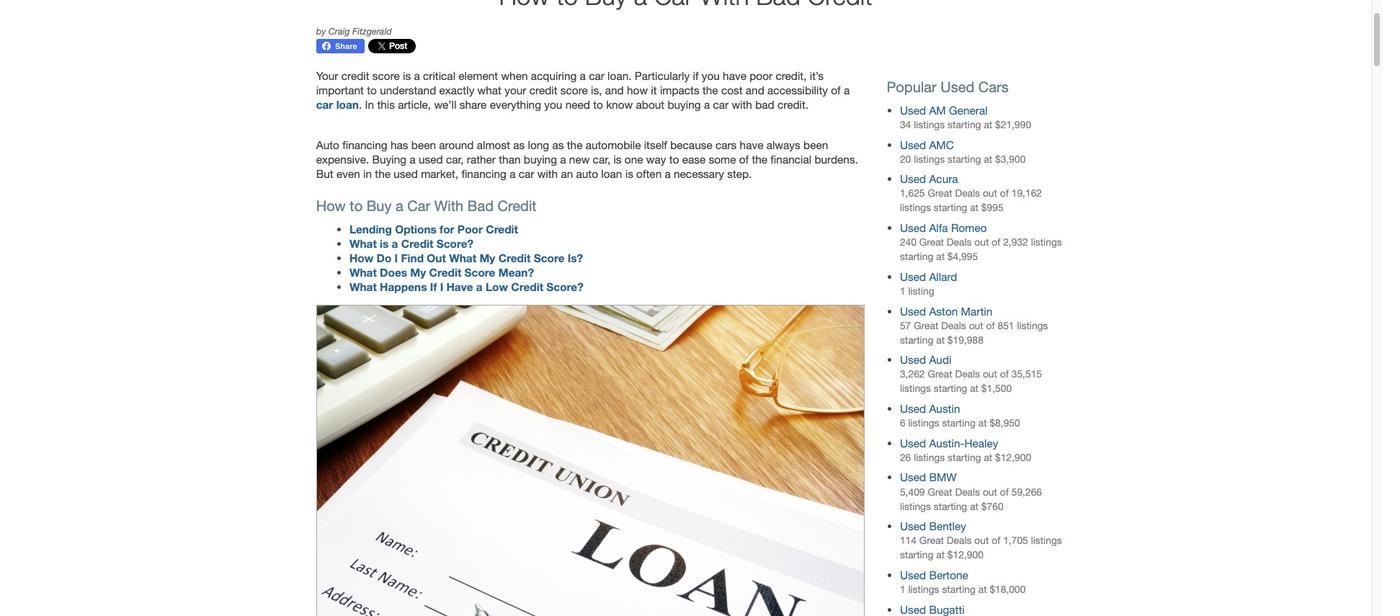 Task type: vqa. For each thing, say whether or not it's contained in the screenshot.
Used corresponding to Bertone
yes



Task type: describe. For each thing, give the bounding box(es) containing it.
acquiring
[[531, 69, 577, 82]]

used for allard
[[900, 270, 926, 283]]

car up is,
[[589, 69, 605, 82]]

0 vertical spatial you
[[702, 69, 720, 82]]

.
[[359, 98, 362, 111]]

impacts
[[660, 84, 700, 97]]

0 vertical spatial score
[[534, 252, 565, 265]]

share
[[460, 98, 487, 111]]

starting inside "5,409 great deals out of 59,266 listings starting at"
[[934, 501, 967, 512]]

a right buying
[[410, 153, 416, 166]]

a down than
[[510, 167, 516, 180]]

$1,500
[[981, 383, 1012, 394]]

what does my credit score mean? link
[[349, 266, 534, 279]]

buying inside the auto financing has been around almost as long as the automobile itself because cars have always been expensive. buying a used car, rather than buying a new car, is one way to ease some of the financial burdens. but even in the used market, financing a car with an auto loan is often a necessary step.
[[524, 153, 557, 166]]

itself
[[644, 138, 667, 151]]

1 for used bertone
[[900, 584, 906, 595]]

851
[[998, 320, 1014, 331]]

$3,900
[[995, 153, 1026, 165]]

1 vertical spatial credit
[[530, 84, 558, 97]]

credit up mean? on the top left of the page
[[498, 252, 531, 265]]

martin
[[961, 305, 993, 318]]

a right acquiring
[[580, 69, 586, 82]]

at inside 114 great deals out of 1,705 listings starting at
[[936, 549, 945, 561]]

step.
[[727, 167, 752, 180]]

starting inside used bertone 1 listings starting at $18,000
[[942, 584, 976, 595]]

to up "in"
[[367, 84, 377, 97]]

used austin link
[[900, 402, 960, 415]]

listings inside used am general 34 listings starting at $21,990
[[914, 119, 945, 130]]

austin-
[[929, 437, 965, 450]]

have inside your credit score is a critical element when acquiring a car loan. particularly if you have poor credit, it's important to understand exactly what your credit score is, and how it impacts the cost and accessibility of a car loan . in this article, we'll share everything you need to know about buying a car with bad credit.
[[723, 69, 747, 82]]

used audi
[[900, 353, 952, 366]]

used for bertone
[[900, 569, 926, 582]]

used acura
[[900, 173, 958, 186]]

listings inside 3,262 great deals out of 35,515 listings starting at
[[900, 383, 931, 394]]

mean?
[[498, 266, 534, 279]]

is down one
[[625, 167, 633, 180]]

deals for bentley
[[947, 535, 972, 546]]

used allard link
[[900, 270, 957, 283]]

in
[[363, 167, 372, 180]]

particularly
[[635, 69, 690, 82]]

than
[[499, 153, 521, 166]]

loan inside the auto financing has been around almost as long as the automobile itself because cars have always been expensive. buying a used car, rather than buying a new car, is one way to ease some of the financial burdens. but even in the used market, financing a car with an auto loan is often a necessary step.
[[601, 167, 622, 180]]

around
[[439, 138, 474, 151]]

$995
[[981, 202, 1004, 214]]

to left buy
[[350, 198, 363, 214]]

loan.
[[608, 69, 632, 82]]

at inside the used austin 6 listings starting at $8,950
[[978, 417, 987, 429]]

deals for audi
[[955, 369, 980, 380]]

the inside your credit score is a critical element when acquiring a car loan. particularly if you have poor credit, it's important to understand exactly what your credit score is, and how it impacts the cost and accessibility of a car loan . in this article, we'll share everything you need to know about buying a car with bad credit.
[[703, 84, 718, 97]]

2 as from the left
[[552, 138, 564, 151]]

credit down out
[[429, 266, 461, 279]]

at inside "5,409 great deals out of 59,266 listings starting at"
[[970, 501, 979, 512]]

general
[[949, 104, 988, 117]]

used for austin
[[900, 402, 926, 415]]

used bugatti
[[900, 603, 965, 616]]

how to buy a car with bad credit
[[316, 198, 537, 214]]

used for bentley
[[900, 520, 926, 533]]

if
[[430, 281, 437, 294]]

lending options for poor credit what is a credit score? how do i find out what my credit score is? what does my credit score mean? what happens if i have a low credit score?
[[349, 223, 584, 294]]

options
[[395, 223, 437, 236]]

with
[[434, 198, 464, 214]]

always
[[767, 138, 800, 151]]

used for bugatti
[[900, 603, 926, 616]]

starting inside 240 great deals out of 2,932 listings starting at
[[900, 251, 934, 262]]

this
[[377, 98, 395, 111]]

lending
[[349, 223, 392, 236]]

used austin-healey 26 listings starting at $12,900
[[900, 437, 1031, 463]]

auto financing has been around almost as long as the automobile itself because cars have always been expensive. buying a used car, rather than buying a new car, is one way to ease some of the financial burdens. but even in the used market, financing a car with an auto loan is often a necessary step.
[[316, 138, 858, 180]]

used bugatti link
[[900, 603, 965, 616]]

is inside your credit score is a critical element when acquiring a car loan. particularly if you have poor credit, it's important to understand exactly what your credit score is, and how it impacts the cost and accessibility of a car loan . in this article, we'll share everything you need to know about buying a car with bad credit.
[[403, 69, 411, 82]]

a left low
[[476, 281, 483, 294]]

great for bmw
[[928, 486, 952, 498]]

ease
[[682, 153, 706, 166]]

114
[[900, 535, 917, 546]]

used aston martin link
[[900, 305, 993, 318]]

out for used bentley
[[975, 535, 989, 546]]

have
[[446, 281, 473, 294]]

the up step.
[[752, 153, 768, 166]]

bentley
[[929, 520, 966, 533]]

starting inside 114 great deals out of 1,705 listings starting at
[[900, 549, 934, 561]]

deals for bmw
[[955, 486, 980, 498]]

is,
[[591, 84, 602, 97]]

need
[[565, 98, 590, 111]]

starting inside used am general 34 listings starting at $21,990
[[948, 119, 981, 130]]

used for aston
[[900, 305, 926, 318]]

great for bentley
[[919, 535, 944, 546]]

1 vertical spatial score
[[561, 84, 588, 97]]

listings inside used amc 20 listings starting at $3,900
[[914, 153, 945, 165]]

out for used audi
[[983, 369, 997, 380]]

great for acura
[[928, 188, 952, 199]]

but
[[316, 167, 333, 180]]

credit.
[[778, 98, 809, 111]]

1 vertical spatial i
[[440, 281, 443, 294]]

article,
[[398, 98, 431, 111]]

auto
[[316, 138, 339, 151]]

buying
[[372, 153, 407, 166]]

by craig fitzgerald
[[316, 26, 392, 37]]

great for alfa
[[919, 236, 944, 248]]

when
[[501, 69, 528, 82]]

used amc link
[[900, 138, 954, 151]]

cars
[[716, 138, 737, 151]]

almost
[[477, 138, 510, 151]]

at inside used bertone 1 listings starting at $18,000
[[978, 584, 987, 595]]

new
[[569, 153, 590, 166]]

poor
[[750, 69, 773, 82]]

fitzgerald
[[352, 26, 392, 37]]

used for amc
[[900, 138, 926, 151]]

in
[[365, 98, 374, 111]]

cars
[[979, 79, 1009, 95]]

used for am
[[900, 104, 926, 117]]

0 vertical spatial how
[[316, 198, 346, 214]]

accessibility
[[768, 84, 828, 97]]

car inside the auto financing has been around almost as long as the automobile itself because cars have always been expensive. buying a used car, rather than buying a new car, is one way to ease some of the financial burdens. but even in the used market, financing a car with an auto loan is often a necessary step.
[[519, 167, 534, 180]]

bad
[[755, 98, 775, 111]]

1,625
[[900, 188, 925, 199]]

starting inside the used austin 6 listings starting at $8,950
[[942, 417, 976, 429]]

a up understand
[[414, 69, 420, 82]]

loan inside your credit score is a critical element when acquiring a car loan. particularly if you have poor credit, it's important to understand exactly what your credit score is, and how it impacts the cost and accessibility of a car loan . in this article, we'll share everything you need to know about buying a car with bad credit.
[[336, 98, 359, 111]]

out for used aston martin
[[969, 320, 984, 331]]

at inside used amc 20 listings starting at $3,900
[[984, 153, 993, 165]]

how do i find out what my credit score is? link
[[349, 252, 583, 265]]

0 horizontal spatial you
[[544, 98, 562, 111]]

34
[[900, 119, 911, 130]]

find
[[401, 252, 424, 265]]

of for used alfa romeo
[[992, 236, 1001, 248]]

expensive.
[[316, 153, 369, 166]]

market,
[[421, 167, 458, 180]]

what
[[478, 84, 502, 97]]

because
[[670, 138, 713, 151]]

0 horizontal spatial my
[[410, 266, 426, 279]]

one
[[625, 153, 643, 166]]

used bertone 1 listings starting at $18,000
[[900, 569, 1026, 595]]

a up because
[[704, 98, 710, 111]]

buying inside your credit score is a critical element when acquiring a car loan. particularly if you have poor credit, it's important to understand exactly what your credit score is, and how it impacts the cost and accessibility of a car loan . in this article, we'll share everything you need to know about buying a car with bad credit.
[[668, 98, 701, 111]]

used for audi
[[900, 353, 926, 366]]

a down options
[[392, 237, 398, 250]]

the right in at the left
[[375, 167, 391, 180]]

starting inside 3,262 great deals out of 35,515 listings starting at
[[934, 383, 967, 394]]

austin
[[929, 402, 960, 415]]

used bertone link
[[900, 569, 969, 582]]

out
[[427, 252, 446, 265]]

cost
[[721, 84, 743, 97]]

listings inside 57 great deals out of 851 listings starting at
[[1017, 320, 1048, 331]]

starting inside 57 great deals out of 851 listings starting at
[[900, 334, 934, 346]]

a right accessibility in the right of the page
[[844, 84, 850, 97]]

for
[[440, 223, 454, 236]]

of for used bmw
[[1000, 486, 1009, 498]]

am
[[929, 104, 946, 117]]

if
[[693, 69, 699, 82]]

credit union loan image
[[316, 305, 865, 616]]

0 horizontal spatial score
[[465, 266, 495, 279]]

important
[[316, 84, 364, 97]]



Task type: locate. For each thing, give the bounding box(es) containing it.
what is a credit score? link
[[349, 237, 474, 250]]

listings inside used bertone 1 listings starting at $18,000
[[908, 584, 939, 595]]

used austin-healey link
[[900, 437, 999, 450]]

1 vertical spatial have
[[740, 138, 764, 151]]

and
[[605, 84, 624, 97], [746, 84, 765, 97]]

used up 3,262
[[900, 353, 926, 366]]

1 for used allard
[[900, 285, 906, 297]]

is down automobile
[[614, 153, 622, 166]]

listings down used amc link
[[914, 153, 945, 165]]

score? down is?
[[547, 281, 584, 294]]

how
[[316, 198, 346, 214], [349, 252, 373, 265]]

1 vertical spatial my
[[410, 266, 426, 279]]

great down acura
[[928, 188, 952, 199]]

great inside 114 great deals out of 1,705 listings starting at
[[919, 535, 944, 546]]

deals for aston
[[941, 320, 966, 331]]

starting down bertone
[[942, 584, 976, 595]]

1 horizontal spatial how
[[349, 252, 373, 265]]

0 vertical spatial financing
[[342, 138, 387, 151]]

credit right bad
[[498, 198, 537, 214]]

used inside the used allard 1 listing
[[900, 270, 926, 283]]

of inside 57 great deals out of 851 listings starting at
[[986, 320, 995, 331]]

out inside 240 great deals out of 2,932 listings starting at
[[975, 236, 989, 248]]

2 and from the left
[[746, 84, 765, 97]]

used for acura
[[900, 173, 926, 186]]

starting up austin
[[934, 383, 967, 394]]

at inside 'used austin-healey 26 listings starting at $12,900'
[[984, 452, 993, 463]]

of for used bentley
[[992, 535, 1001, 546]]

with inside the auto financing has been around almost as long as the automobile itself because cars have always been expensive. buying a used car, rather than buying a new car, is one way to ease some of the financial burdens. but even in the used market, financing a car with an auto loan is often a necessary step.
[[537, 167, 558, 180]]

how down but
[[316, 198, 346, 214]]

1 horizontal spatial with
[[732, 98, 752, 111]]

at inside 3,262 great deals out of 35,515 listings starting at
[[970, 383, 979, 394]]

$12,900 down the healey
[[995, 452, 1031, 463]]

to right way on the top of page
[[669, 153, 679, 166]]

at inside 240 great deals out of 2,932 listings starting at
[[936, 251, 945, 262]]

to down is,
[[593, 98, 603, 111]]

2 1 from the top
[[900, 584, 906, 595]]

out down martin
[[969, 320, 984, 331]]

used alfa romeo link
[[900, 221, 987, 234]]

used for austin-
[[900, 437, 926, 450]]

of inside "5,409 great deals out of 59,266 listings starting at"
[[1000, 486, 1009, 498]]

allard
[[929, 270, 957, 283]]

listings up used bmw
[[914, 452, 945, 463]]

at up the 'audi'
[[936, 334, 945, 346]]

deals for acura
[[955, 188, 980, 199]]

starting down used austin-healey link at the bottom right
[[948, 452, 981, 463]]

at left $18,000
[[978, 584, 987, 595]]

1 vertical spatial you
[[544, 98, 562, 111]]

0 horizontal spatial financing
[[342, 138, 387, 151]]

1 and from the left
[[605, 84, 624, 97]]

used am general 34 listings starting at $21,990
[[900, 104, 1031, 130]]

0 vertical spatial score
[[372, 69, 400, 82]]

1,705
[[1003, 535, 1028, 546]]

car,
[[446, 153, 464, 166], [593, 153, 611, 166]]

2 car, from the left
[[593, 153, 611, 166]]

3,262
[[900, 369, 925, 380]]

1 horizontal spatial $12,900
[[995, 452, 1031, 463]]

great down bmw
[[928, 486, 952, 498]]

at down general
[[984, 119, 993, 130]]

used up 240 in the top of the page
[[900, 221, 926, 234]]

1 vertical spatial how
[[349, 252, 373, 265]]

of inside 240 great deals out of 2,932 listings starting at
[[992, 236, 1001, 248]]

0 horizontal spatial buying
[[524, 153, 557, 166]]

0 horizontal spatial credit
[[341, 69, 369, 82]]

everything
[[490, 98, 541, 111]]

some
[[709, 153, 736, 166]]

great inside 240 great deals out of 2,932 listings starting at
[[919, 236, 944, 248]]

is inside lending options for poor credit what is a credit score? how do i find out what my credit score is? what does my credit score mean? what happens if i have a low credit score?
[[380, 237, 389, 250]]

out left the 1,705
[[975, 535, 989, 546]]

1 horizontal spatial my
[[480, 252, 495, 265]]

0 vertical spatial with
[[732, 98, 752, 111]]

$21,990
[[995, 119, 1031, 130]]

financing down the rather
[[462, 167, 507, 180]]

deals inside 240 great deals out of 2,932 listings starting at
[[947, 236, 972, 248]]

happens
[[380, 281, 427, 294]]

used up 34
[[900, 104, 926, 117]]

used down 114
[[900, 569, 926, 582]]

your
[[505, 84, 526, 97]]

0 vertical spatial score?
[[437, 237, 474, 250]]

0 horizontal spatial and
[[605, 84, 624, 97]]

has
[[391, 138, 408, 151]]

listings inside the used austin 6 listings starting at $8,950
[[908, 417, 939, 429]]

of for used aston martin
[[986, 320, 995, 331]]

financing up expensive.
[[342, 138, 387, 151]]

out for used bmw
[[983, 486, 997, 498]]

of for used acura
[[1000, 188, 1009, 199]]

used bentley
[[900, 520, 966, 533]]

credit down mean? on the top left of the page
[[511, 281, 543, 294]]

1 1 from the top
[[900, 285, 906, 297]]

starting
[[948, 119, 981, 130], [948, 153, 981, 165], [934, 202, 967, 214], [900, 251, 934, 262], [900, 334, 934, 346], [934, 383, 967, 394], [942, 417, 976, 429], [948, 452, 981, 463], [934, 501, 967, 512], [900, 549, 934, 561], [942, 584, 976, 595]]

out down romeo
[[975, 236, 989, 248]]

0 horizontal spatial $12,900
[[948, 549, 984, 561]]

1 vertical spatial 1
[[900, 584, 906, 595]]

car down "cost"
[[713, 98, 729, 111]]

at inside 57 great deals out of 851 listings starting at
[[936, 334, 945, 346]]

it
[[651, 84, 657, 97]]

1 horizontal spatial score
[[534, 252, 565, 265]]

credit up important
[[341, 69, 369, 82]]

35,515
[[1012, 369, 1042, 380]]

used for alfa
[[900, 221, 926, 234]]

loan right "auto"
[[601, 167, 622, 180]]

listings down 3,262
[[900, 383, 931, 394]]

3,262 great deals out of 35,515 listings starting at
[[900, 369, 1042, 394]]

buying down long
[[524, 153, 557, 166]]

alfa
[[929, 221, 948, 234]]

used
[[941, 79, 975, 95], [900, 104, 926, 117], [900, 138, 926, 151], [900, 173, 926, 186], [900, 221, 926, 234], [900, 270, 926, 283], [900, 305, 926, 318], [900, 353, 926, 366], [900, 402, 926, 415], [900, 437, 926, 450], [900, 471, 926, 484], [900, 520, 926, 533], [900, 569, 926, 582], [900, 603, 926, 616]]

listings inside 240 great deals out of 2,932 listings starting at
[[1031, 236, 1062, 248]]

1
[[900, 285, 906, 297], [900, 584, 906, 595]]

1 vertical spatial loan
[[601, 167, 622, 180]]

used up 5,409
[[900, 471, 926, 484]]

1 vertical spatial score
[[465, 266, 495, 279]]

it's
[[810, 69, 824, 82]]

6
[[900, 417, 906, 429]]

as right long
[[552, 138, 564, 151]]

deals down $19,988
[[955, 369, 980, 380]]

used bmw link
[[900, 471, 957, 484]]

at left $1,500 at bottom
[[970, 383, 979, 394]]

1 inside used bertone 1 listings starting at $18,000
[[900, 584, 906, 595]]

great inside 3,262 great deals out of 35,515 listings starting at
[[928, 369, 952, 380]]

of left the 1,705
[[992, 535, 1001, 546]]

0 horizontal spatial i
[[395, 252, 398, 265]]

my up low
[[480, 252, 495, 265]]

used left bugatti
[[900, 603, 926, 616]]

listings down used bertone link
[[908, 584, 939, 595]]

car, down around
[[446, 153, 464, 166]]

great inside 57 great deals out of 851 listings starting at
[[914, 320, 939, 331]]

1 horizontal spatial used
[[419, 153, 443, 166]]

with left an
[[537, 167, 558, 180]]

credit,
[[776, 69, 807, 82]]

out inside 114 great deals out of 1,705 listings starting at
[[975, 535, 989, 546]]

deals up the $4,995 on the right
[[947, 236, 972, 248]]

great inside "5,409 great deals out of 59,266 listings starting at"
[[928, 486, 952, 498]]

listings
[[914, 119, 945, 130], [914, 153, 945, 165], [900, 202, 931, 214], [1031, 236, 1062, 248], [1017, 320, 1048, 331], [900, 383, 931, 394], [908, 417, 939, 429], [914, 452, 945, 463], [900, 501, 931, 512], [1031, 535, 1062, 546], [908, 584, 939, 595]]

deals inside 3,262 great deals out of 35,515 listings starting at
[[955, 369, 980, 380]]

out
[[983, 188, 997, 199], [975, 236, 989, 248], [969, 320, 984, 331], [983, 369, 997, 380], [983, 486, 997, 498], [975, 535, 989, 546]]

you left "need"
[[544, 98, 562, 111]]

0 horizontal spatial score?
[[437, 237, 474, 250]]

great right 57
[[914, 320, 939, 331]]

of left 2,932 in the right top of the page
[[992, 236, 1001, 248]]

used inside used am general 34 listings starting at $21,990
[[900, 104, 926, 117]]

deals inside 114 great deals out of 1,705 listings starting at
[[947, 535, 972, 546]]

great for audi
[[928, 369, 952, 380]]

great for aston
[[914, 320, 939, 331]]

poor
[[458, 223, 483, 236]]

buying
[[668, 98, 701, 111], [524, 153, 557, 166]]

rather
[[467, 153, 496, 166]]

deals down acura
[[955, 188, 980, 199]]

credit down bad
[[486, 223, 518, 236]]

to inside the auto financing has been around almost as long as the automobile itself because cars have always been expensive. buying a used car, rather than buying a new car, is one way to ease some of the financial burdens. but even in the used market, financing a car with an auto loan is often a necessary step.
[[669, 153, 679, 166]]

starting inside 'used austin-healey 26 listings starting at $12,900'
[[948, 452, 981, 463]]

0 horizontal spatial with
[[537, 167, 558, 180]]

1 horizontal spatial i
[[440, 281, 443, 294]]

1 horizontal spatial score
[[561, 84, 588, 97]]

1 horizontal spatial and
[[746, 84, 765, 97]]

0 vertical spatial credit
[[341, 69, 369, 82]]

$8,950
[[990, 417, 1020, 429]]

of for used audi
[[1000, 369, 1009, 380]]

1 vertical spatial score?
[[547, 281, 584, 294]]

deals inside "5,409 great deals out of 59,266 listings starting at"
[[955, 486, 980, 498]]

loan down important
[[336, 98, 359, 111]]

at up the healey
[[978, 417, 987, 429]]

used up 6
[[900, 402, 926, 415]]

about
[[636, 98, 665, 111]]

bmw
[[929, 471, 957, 484]]

used inside used amc 20 listings starting at $3,900
[[900, 138, 926, 151]]

great down the 'audi'
[[928, 369, 952, 380]]

1 been from the left
[[411, 138, 436, 151]]

used up listing
[[900, 270, 926, 283]]

with
[[732, 98, 752, 111], [537, 167, 558, 180]]

out inside "5,409 great deals out of 59,266 listings starting at"
[[983, 486, 997, 498]]

been up burdens. on the right
[[804, 138, 828, 151]]

0 vertical spatial $12,900
[[995, 452, 1031, 463]]

240 great deals out of 2,932 listings starting at
[[900, 236, 1062, 262]]

out for used alfa romeo
[[975, 236, 989, 248]]

1 horizontal spatial financing
[[462, 167, 507, 180]]

starting down 57
[[900, 334, 934, 346]]

score left is?
[[534, 252, 565, 265]]

craig
[[328, 26, 350, 37]]

0 horizontal spatial car,
[[446, 153, 464, 166]]

0 horizontal spatial loan
[[336, 98, 359, 111]]

deals
[[955, 188, 980, 199], [947, 236, 972, 248], [941, 320, 966, 331], [955, 369, 980, 380], [955, 486, 980, 498], [947, 535, 972, 546]]

of inside 114 great deals out of 1,705 listings starting at
[[992, 535, 1001, 546]]

buy
[[367, 198, 392, 214]]

1 vertical spatial $12,900
[[948, 549, 984, 561]]

a up an
[[560, 153, 566, 166]]

0 horizontal spatial used
[[394, 167, 418, 180]]

1,625 great deals out of 19,162 listings starting at
[[900, 188, 1042, 214]]

car loan link
[[316, 98, 359, 111]]

0 vertical spatial 1
[[900, 285, 906, 297]]

1 horizontal spatial loan
[[601, 167, 622, 180]]

financing
[[342, 138, 387, 151], [462, 167, 507, 180]]

and down poor
[[746, 84, 765, 97]]

used inside used bertone 1 listings starting at $18,000
[[900, 569, 926, 582]]

$12,900
[[995, 452, 1031, 463], [948, 549, 984, 561]]

what
[[349, 237, 377, 250], [449, 252, 476, 265], [349, 266, 377, 279], [349, 281, 377, 294]]

out up $1,500 at bottom
[[983, 369, 997, 380]]

great down the used bentley link
[[919, 535, 944, 546]]

used allard 1 listing
[[900, 270, 957, 297]]

financial
[[771, 153, 812, 166]]

how inside lending options for poor credit what is a credit score? how do i find out what my credit score is? what does my credit score mean? what happens if i have a low credit score?
[[349, 252, 373, 265]]

used up 1,625
[[900, 173, 926, 186]]

car down important
[[316, 98, 333, 111]]

score
[[534, 252, 565, 265], [465, 266, 495, 279]]

even
[[337, 167, 360, 180]]

$12,900 up bertone
[[948, 549, 984, 561]]

0 vertical spatial used
[[419, 153, 443, 166]]

20
[[900, 153, 911, 165]]

starting inside used amc 20 listings starting at $3,900
[[948, 153, 981, 165]]

0 horizontal spatial score
[[372, 69, 400, 82]]

0 vertical spatial have
[[723, 69, 747, 82]]

listings inside 114 great deals out of 1,705 listings starting at
[[1031, 535, 1062, 546]]

used for bmw
[[900, 471, 926, 484]]

my down 'find'
[[410, 266, 426, 279]]

starting down austin
[[942, 417, 976, 429]]

listings inside 'used austin-healey 26 listings starting at $12,900'
[[914, 452, 945, 463]]

deals inside 1,625 great deals out of 19,162 listings starting at
[[955, 188, 980, 199]]

a
[[414, 69, 420, 82], [580, 69, 586, 82], [844, 84, 850, 97], [704, 98, 710, 111], [410, 153, 416, 166], [560, 153, 566, 166], [510, 167, 516, 180], [665, 167, 671, 180], [396, 198, 403, 214], [392, 237, 398, 250], [476, 281, 483, 294]]

1 horizontal spatial credit
[[530, 84, 558, 97]]

used up market,
[[419, 153, 443, 166]]

a left car
[[396, 198, 403, 214]]

have inside the auto financing has been around almost as long as the automobile itself because cars have always been expensive. buying a used car, rather than buying a new car, is one way to ease some of the financial burdens. but even in the used market, financing a car with an auto loan is often a necessary step.
[[740, 138, 764, 151]]

at left $3,900
[[984, 153, 993, 165]]

240
[[900, 236, 917, 248]]

exactly
[[439, 84, 474, 97]]

0 horizontal spatial been
[[411, 138, 436, 151]]

1 vertical spatial buying
[[524, 153, 557, 166]]

listings down am at the right top of page
[[914, 119, 945, 130]]

out inside 3,262 great deals out of 35,515 listings starting at
[[983, 369, 997, 380]]

great
[[928, 188, 952, 199], [919, 236, 944, 248], [914, 320, 939, 331], [928, 369, 952, 380], [928, 486, 952, 498], [919, 535, 944, 546]]

1 inside the used allard 1 listing
[[900, 285, 906, 297]]

healey
[[965, 437, 999, 450]]

1 horizontal spatial score?
[[547, 281, 584, 294]]

at inside 1,625 great deals out of 19,162 listings starting at
[[970, 202, 979, 214]]

of inside the auto financing has been around almost as long as the automobile itself because cars have always been expensive. buying a used car, rather than buying a new car, is one way to ease some of the financial burdens. but even in the used market, financing a car with an auto loan is often a necessary step.
[[739, 153, 749, 166]]

understand
[[380, 84, 436, 97]]

used up '20'
[[900, 138, 926, 151]]

1 horizontal spatial car,
[[593, 153, 611, 166]]

0 vertical spatial i
[[395, 252, 398, 265]]

a down way on the top of page
[[665, 167, 671, 180]]

loan
[[336, 98, 359, 111], [601, 167, 622, 180]]

1 vertical spatial used
[[394, 167, 418, 180]]

listings down 5,409
[[900, 501, 931, 512]]

have up "cost"
[[723, 69, 747, 82]]

with down "cost"
[[732, 98, 752, 111]]

aston
[[929, 305, 958, 318]]

0 horizontal spatial how
[[316, 198, 346, 214]]

score? down for on the left of page
[[437, 237, 474, 250]]

starting down amc
[[948, 153, 981, 165]]

1 horizontal spatial you
[[702, 69, 720, 82]]

used alfa romeo
[[900, 221, 987, 234]]

is?
[[568, 252, 583, 265]]

the up new
[[567, 138, 583, 151]]

0 vertical spatial loan
[[336, 98, 359, 111]]

out up $760
[[983, 486, 997, 498]]

1 vertical spatial with
[[537, 167, 558, 180]]

used inside the used austin 6 listings starting at $8,950
[[900, 402, 926, 415]]

used acura link
[[900, 173, 958, 186]]

score up what happens if i have a low credit score? link
[[465, 266, 495, 279]]

0 horizontal spatial as
[[513, 138, 525, 151]]

used bmw
[[900, 471, 957, 484]]

car, down automobile
[[593, 153, 611, 166]]

1 horizontal spatial as
[[552, 138, 564, 151]]

starting down 240 in the top of the page
[[900, 251, 934, 262]]

1 horizontal spatial buying
[[668, 98, 701, 111]]

of inside 1,625 great deals out of 19,162 listings starting at
[[1000, 188, 1009, 199]]

out inside 57 great deals out of 851 listings starting at
[[969, 320, 984, 331]]

1 vertical spatial financing
[[462, 167, 507, 180]]

with inside your credit score is a critical element when acquiring a car loan. particularly if you have poor credit, it's important to understand exactly what your credit score is, and how it impacts the cost and accessibility of a car loan . in this article, we'll share everything you need to know about buying a car with bad credit.
[[732, 98, 752, 111]]

out inside 1,625 great deals out of 19,162 listings starting at
[[983, 188, 997, 199]]

at down the healey
[[984, 452, 993, 463]]

deals down bmw
[[955, 486, 980, 498]]

1 down used bertone link
[[900, 584, 906, 595]]

by
[[316, 26, 326, 37]]

popular used cars
[[887, 79, 1009, 95]]

1 as from the left
[[513, 138, 525, 151]]

element
[[459, 69, 498, 82]]

at up used bertone link
[[936, 549, 945, 561]]

used am general link
[[900, 104, 988, 117]]

0 vertical spatial my
[[480, 252, 495, 265]]

to
[[367, 84, 377, 97], [593, 98, 603, 111], [669, 153, 679, 166], [350, 198, 363, 214]]

deals for alfa
[[947, 236, 972, 248]]

1 horizontal spatial been
[[804, 138, 828, 151]]

deals inside 57 great deals out of 851 listings starting at
[[941, 320, 966, 331]]

0 vertical spatial buying
[[668, 98, 701, 111]]

great down alfa
[[919, 236, 944, 248]]

i
[[395, 252, 398, 265], [440, 281, 443, 294]]

starting inside 1,625 great deals out of 19,162 listings starting at
[[934, 202, 967, 214]]

$12,900 inside 'used austin-healey 26 listings starting at $12,900'
[[995, 452, 1031, 463]]

used amc 20 listings starting at $3,900
[[900, 138, 1026, 165]]

listing
[[908, 285, 934, 297]]

your
[[316, 69, 338, 82]]

used inside 'used austin-healey 26 listings starting at $12,900'
[[900, 437, 926, 450]]

score?
[[437, 237, 474, 250], [547, 281, 584, 294]]

used up 57
[[900, 305, 926, 318]]

automobile
[[586, 138, 641, 151]]

listings down used austin link
[[908, 417, 939, 429]]

auto
[[576, 167, 598, 180]]

57 great deals out of 851 listings starting at
[[900, 320, 1048, 346]]

you right if
[[702, 69, 720, 82]]

used audi link
[[900, 353, 952, 366]]

used up general
[[941, 79, 975, 95]]

of inside 3,262 great deals out of 35,515 listings starting at
[[1000, 369, 1009, 380]]

listings right the 1,705
[[1031, 535, 1062, 546]]

2 been from the left
[[804, 138, 828, 151]]

1 car, from the left
[[446, 153, 464, 166]]

as up than
[[513, 138, 525, 151]]

at inside used am general 34 listings starting at $21,990
[[984, 119, 993, 130]]

listings inside 1,625 great deals out of 19,162 listings starting at
[[900, 202, 931, 214]]

listings inside "5,409 great deals out of 59,266 listings starting at"
[[900, 501, 931, 512]]

credit down options
[[401, 237, 434, 250]]

of inside your credit score is a critical element when acquiring a car loan. particularly if you have poor credit, it's important to understand exactly what your credit score is, and how it impacts the cost and accessibility of a car loan . in this article, we'll share everything you need to know about buying a car with bad credit.
[[831, 84, 841, 97]]

out for used acura
[[983, 188, 997, 199]]

great inside 1,625 great deals out of 19,162 listings starting at
[[928, 188, 952, 199]]

$19,988
[[948, 334, 984, 346]]



